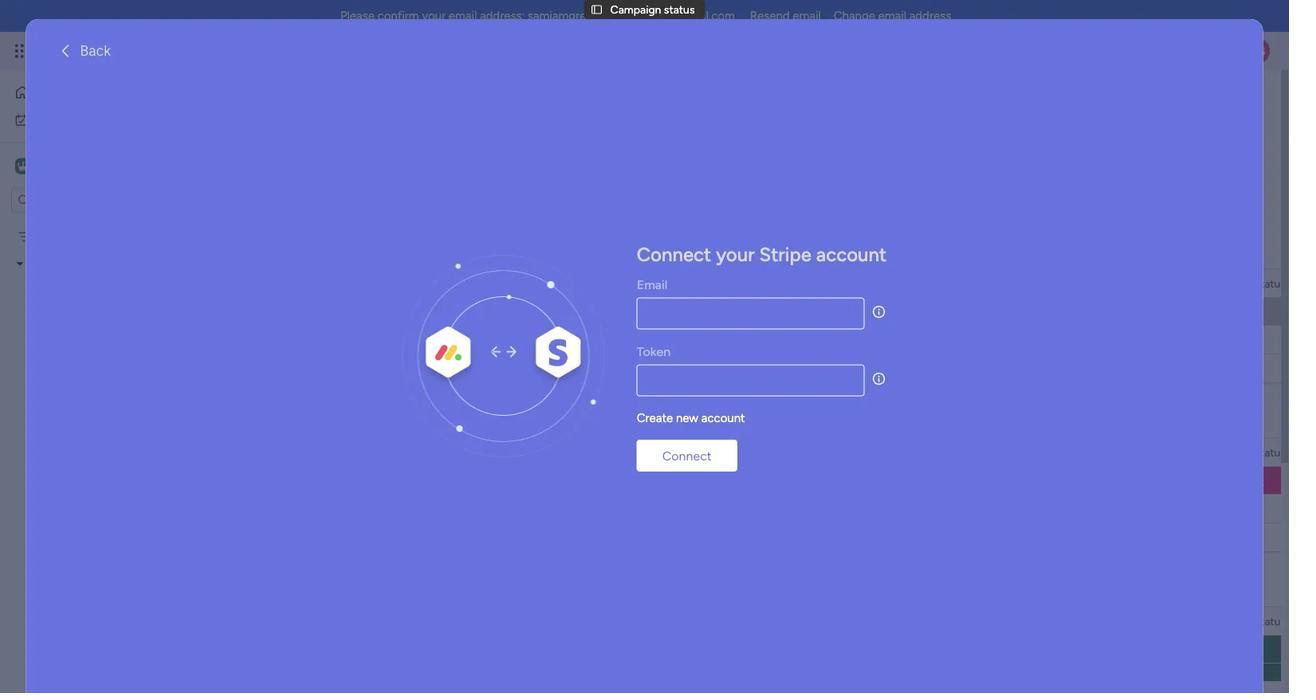 Task type: locate. For each thing, give the bounding box(es) containing it.
3 email from the left
[[878, 9, 907, 23]]

this
[[554, 242, 581, 263]]

campaign owner field for upcoming campaigns
[[495, 444, 588, 461]]

workspace selection element
[[15, 157, 140, 177]]

0 vertical spatial email
[[29, 257, 56, 271]]

email left address:
[[449, 9, 477, 23]]

connect your stripe account
[[637, 243, 887, 266]]

2 campaign owner from the top
[[499, 446, 584, 459]]

0 horizontal spatial account
[[702, 411, 745, 426]]

connect inside button
[[662, 449, 712, 464]]

account
[[638, 277, 680, 290], [638, 446, 680, 459]]

Upcoming campaigns field
[[270, 411, 442, 432]]

my work button
[[10, 107, 171, 133]]

template
[[585, 242, 652, 263]]

list box
[[0, 220, 203, 547]]

campaign for second campaign status 'field'
[[1202, 446, 1253, 459]]

email right resend
[[793, 9, 821, 23]]

1 vertical spatial campaign owner field
[[495, 444, 588, 461]]

monday button
[[41, 30, 254, 72]]

email for change email address
[[878, 9, 907, 23]]

workspace
[[74, 159, 139, 174]]

campaign owner for upcoming campaigns
[[499, 446, 584, 459]]

2 workspace image from the left
[[18, 157, 29, 175]]

1 vertical spatial campaign status field
[[1198, 444, 1289, 461]]

0 vertical spatial account
[[638, 277, 680, 290]]

email down ':)'
[[637, 278, 668, 293]]

1 vertical spatial campaign owner
[[499, 446, 584, 459]]

1 account field from the top
[[634, 275, 684, 292]]

1 vertical spatial connect
[[662, 449, 712, 464]]

owner
[[553, 277, 584, 290], [553, 446, 584, 459]]

start
[[492, 305, 515, 319]]

1 campaign owner from the top
[[499, 277, 584, 290]]

hi there! 👋  click here to learn how to start ➡️
[[301, 305, 529, 319]]

1 horizontal spatial email
[[637, 278, 668, 293]]

to
[[337, 242, 352, 263], [414, 305, 424, 319], [478, 305, 489, 319]]

your right confirm at the top left of page
[[422, 9, 446, 23]]

account right new
[[702, 411, 745, 426]]

account for second account field from the bottom
[[638, 277, 680, 290]]

status for third campaign status 'field' from the bottom
[[1255, 277, 1286, 290]]

tips
[[306, 242, 333, 263]]

status
[[664, 3, 695, 16], [1255, 277, 1286, 290], [1255, 446, 1286, 459], [1255, 615, 1286, 628]]

None text field
[[637, 298, 865, 330], [637, 365, 865, 397], [637, 298, 865, 330], [637, 365, 865, 397]]

1 account from the top
[[638, 277, 680, 290]]

account field down ':)'
[[634, 275, 684, 292]]

2 account field from the top
[[634, 444, 684, 461]]

1 workspace image from the left
[[15, 157, 31, 175]]

1 horizontal spatial account
[[816, 243, 887, 266]]

campaign owner
[[499, 277, 584, 290], [499, 446, 584, 459]]

to right how
[[478, 305, 489, 319]]

2 campaign status field from the top
[[1198, 444, 1289, 461]]

👋
[[348, 305, 359, 319]]

campaigns
[[354, 411, 438, 432]]

email inside list box
[[29, 257, 56, 271]]

Campaign owner field
[[495, 275, 588, 292], [495, 444, 588, 461]]

email marketing
[[29, 257, 108, 271]]

option
[[0, 222, 203, 226]]

campaign
[[610, 3, 661, 16], [499, 277, 550, 290], [1202, 277, 1253, 290], [499, 446, 550, 459], [1202, 446, 1253, 459], [1202, 615, 1253, 628]]

1 vertical spatial owner
[[553, 446, 584, 459]]

of
[[537, 242, 551, 263]]

to right here on the left top
[[414, 305, 424, 319]]

0 horizontal spatial email
[[29, 257, 56, 271]]

0 vertical spatial account field
[[634, 275, 684, 292]]

Account field
[[634, 275, 684, 292], [634, 444, 684, 461]]

account down the create
[[638, 446, 680, 459]]

account right the stripe
[[816, 243, 887, 266]]

the
[[468, 242, 492, 263]]

2 account from the top
[[638, 446, 680, 459]]

0 vertical spatial campaign status field
[[1198, 275, 1289, 292]]

campaign for campaign owner field associated with few tips to help you make the most of this template :)
[[499, 277, 550, 290]]

upcoming
[[274, 411, 350, 432]]

campaign status
[[610, 3, 695, 16], [1202, 277, 1286, 290], [1202, 446, 1286, 459], [1202, 615, 1286, 628]]

0 vertical spatial connect
[[637, 243, 712, 266]]

confirm
[[378, 9, 419, 23]]

stripe
[[759, 243, 812, 266]]

0 vertical spatial your
[[422, 9, 446, 23]]

1 owner from the top
[[553, 277, 584, 290]]

connect button
[[637, 440, 737, 472]]

green
[[37, 230, 68, 244]]

eggs
[[71, 230, 96, 244]]

upcoming campaigns
[[274, 411, 438, 432]]

2 email from the left
[[793, 9, 821, 23]]

your left the stripe
[[716, 243, 755, 266]]

workspace image
[[15, 157, 31, 175], [18, 157, 29, 175]]

1 horizontal spatial your
[[716, 243, 755, 266]]

create new account link
[[637, 411, 745, 426]]

account field down the create
[[634, 444, 684, 461]]

1 vertical spatial account field
[[634, 444, 684, 461]]

hi
[[301, 305, 312, 319]]

1 vertical spatial email
[[637, 278, 668, 293]]

owner for few tips to help you make the most of this template :)
[[553, 277, 584, 290]]

connect
[[637, 243, 712, 266], [662, 449, 712, 464]]

email for resend email
[[793, 9, 821, 23]]

account
[[816, 243, 887, 266], [702, 411, 745, 426]]

email right caret down image
[[29, 257, 56, 271]]

email right change
[[878, 9, 907, 23]]

status for second campaign status 'field'
[[1255, 446, 1286, 459]]

connect for connect
[[662, 449, 712, 464]]

0 vertical spatial campaign owner field
[[495, 275, 588, 292]]

2 horizontal spatial to
[[478, 305, 489, 319]]

public board image
[[34, 311, 49, 326]]

home
[[37, 86, 67, 99]]

0 horizontal spatial to
[[337, 242, 352, 263]]

few tips to help you make the most of this template :)
[[274, 242, 666, 263]]

sam's
[[37, 159, 71, 174]]

back button
[[51, 38, 117, 64]]

change email address
[[834, 9, 951, 23]]

2 owner from the top
[[553, 446, 584, 459]]

2 vertical spatial campaign status field
[[1198, 613, 1289, 630]]

account down ':)'
[[638, 277, 680, 290]]

1 horizontal spatial email
[[793, 9, 821, 23]]

2 horizontal spatial email
[[878, 9, 907, 23]]

ham
[[120, 230, 143, 244]]

to right tips
[[337, 242, 352, 263]]

2 campaign owner field from the top
[[495, 444, 588, 461]]

Campaign status field
[[1198, 275, 1289, 292], [1198, 444, 1289, 461], [1198, 613, 1289, 630]]

0 horizontal spatial email
[[449, 9, 477, 23]]

campaign owner field for few tips to help you make the most of this template :)
[[495, 275, 588, 292]]

0 vertical spatial owner
[[553, 277, 584, 290]]

0 vertical spatial campaign owner
[[499, 277, 584, 290]]

your
[[422, 9, 446, 23], [716, 243, 755, 266]]

1 campaign owner field from the top
[[495, 275, 588, 292]]

email
[[29, 257, 56, 271], [637, 278, 668, 293]]

1 vertical spatial account
[[638, 446, 680, 459]]

sam's workspace button
[[11, 153, 159, 180]]

owner for upcoming campaigns
[[553, 446, 584, 459]]

green eggs and ham
[[37, 230, 143, 244]]

2
[[458, 311, 462, 320]]

email for email
[[637, 278, 668, 293]]

email
[[449, 9, 477, 23], [793, 9, 821, 23], [878, 9, 907, 23]]



Task type: vqa. For each thing, say whether or not it's contained in the screenshot.
work
yes



Task type: describe. For each thing, give the bounding box(es) containing it.
account for first account field from the bottom of the page
[[638, 446, 680, 459]]

back
[[80, 42, 111, 59]]

campaign for upcoming campaigns's campaign owner field
[[499, 446, 550, 459]]

➡️
[[517, 305, 529, 319]]

please
[[340, 9, 375, 23]]

you
[[391, 242, 418, 263]]

create new account
[[637, 411, 745, 426]]

and
[[99, 230, 117, 244]]

campaign for 3rd campaign status 'field' from the top of the page
[[1202, 615, 1253, 628]]

campaign owner for few tips to help you make the most of this template :)
[[499, 277, 584, 290]]

resend email
[[750, 9, 821, 23]]

connect for connect your stripe account
[[637, 243, 712, 266]]

content
[[1223, 475, 1265, 488]]

Search in workspace field
[[33, 191, 133, 210]]

how
[[454, 305, 475, 319]]

email for email marketing
[[29, 257, 56, 271]]

token
[[637, 345, 671, 360]]

sam's workspace
[[37, 159, 139, 174]]

:)
[[656, 242, 666, 263]]

public board image
[[34, 283, 49, 299]]

change
[[834, 9, 875, 23]]

marketing
[[58, 257, 108, 271]]

help
[[356, 242, 388, 263]]

resend
[[750, 9, 790, 23]]

campaign status for third campaign status 'field' from the bottom
[[1202, 277, 1286, 290]]

Few tips to help you make the most of this template :) field
[[270, 242, 670, 263]]

most
[[495, 242, 533, 263]]

there!
[[315, 305, 345, 319]]

1 email from the left
[[449, 9, 477, 23]]

1 vertical spatial your
[[716, 243, 755, 266]]

campaign for third campaign status 'field' from the bottom
[[1202, 277, 1253, 290]]

0 horizontal spatial your
[[422, 9, 446, 23]]

3 campaign status field from the top
[[1198, 613, 1289, 630]]

connect image
[[402, 255, 605, 458]]

0 vertical spatial account
[[816, 243, 887, 266]]

caret down image
[[17, 258, 23, 270]]

samiamgreeneggsnham27@gmail.com
[[528, 9, 735, 23]]

address:
[[480, 9, 525, 23]]

to inside few tips to help you make the most of this template :) field
[[337, 242, 352, 263]]

my
[[35, 113, 50, 127]]

click
[[362, 305, 386, 319]]

learn
[[427, 305, 451, 319]]

create
[[637, 411, 673, 426]]

please confirm your email address: samiamgreeneggsnham27@gmail.com
[[340, 9, 735, 23]]

new
[[676, 411, 699, 426]]

monday
[[71, 42, 126, 60]]

work
[[53, 113, 77, 127]]

2 button
[[427, 297, 479, 326]]

1 horizontal spatial to
[[414, 305, 424, 319]]

sam green image
[[1245, 38, 1270, 64]]

address
[[910, 9, 951, 23]]

campaign status for second campaign status 'field'
[[1202, 446, 1286, 459]]

list box containing green eggs and ham
[[0, 220, 203, 547]]

1 vertical spatial account
[[702, 411, 745, 426]]

1 campaign status field from the top
[[1198, 275, 1289, 292]]

make
[[422, 242, 464, 263]]

change email address link
[[834, 9, 951, 23]]

resend email link
[[750, 9, 821, 23]]

select product image
[[14, 43, 30, 59]]

campaign status for 3rd campaign status 'field' from the top of the page
[[1202, 615, 1286, 628]]

my work
[[35, 113, 77, 127]]

few
[[274, 242, 303, 263]]

home button
[[10, 80, 171, 105]]

status for 3rd campaign status 'field' from the top of the page
[[1255, 615, 1286, 628]]

here
[[389, 305, 411, 319]]



